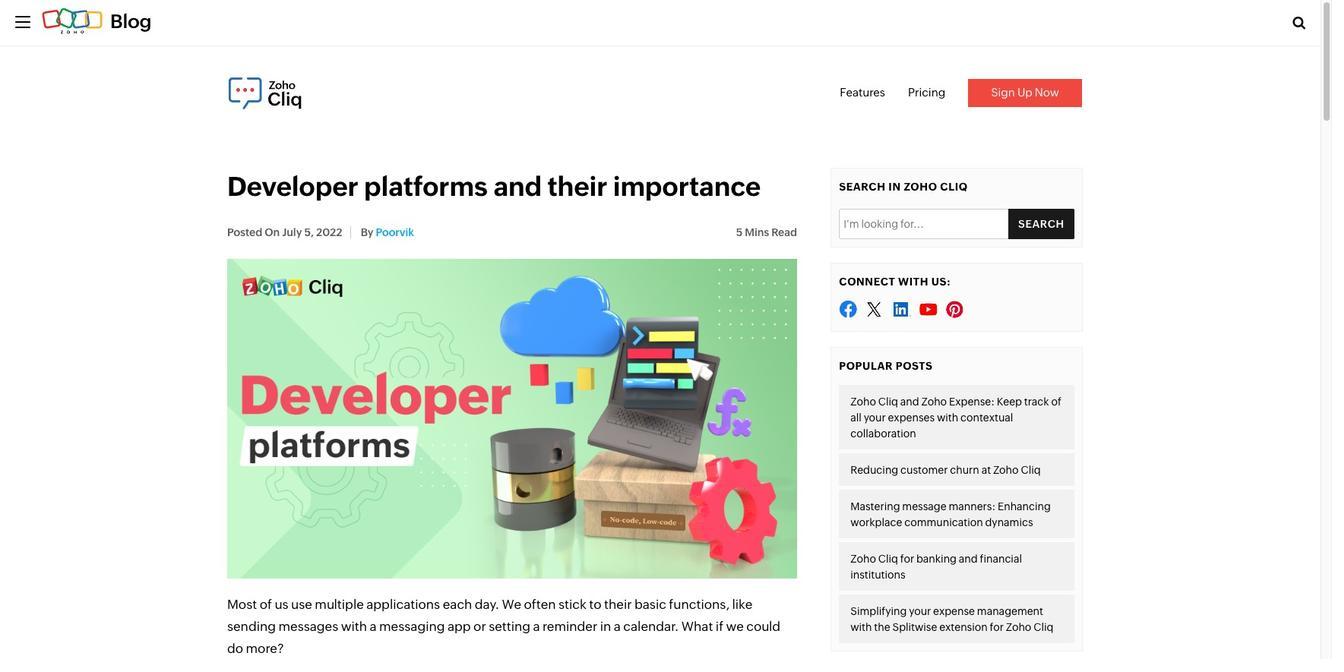 Task type: vqa. For each thing, say whether or not it's contained in the screenshot.
could
yes



Task type: locate. For each thing, give the bounding box(es) containing it.
your inside zoho cliq and zoho expense: keep track of all your expenses with contextual collaboration
[[864, 412, 886, 424]]

for inside zoho cliq for banking and financial institutions
[[901, 553, 915, 565]]

cliq up the expenses
[[879, 396, 899, 408]]

2022
[[316, 226, 343, 238]]

0 horizontal spatial your
[[864, 412, 886, 424]]

a down often
[[533, 620, 540, 635]]

2 horizontal spatial and
[[959, 553, 978, 565]]

zoho cliq for banking and financial institutions link
[[839, 543, 1075, 591]]

1 horizontal spatial and
[[901, 396, 920, 408]]

with down expense:
[[937, 412, 959, 424]]

3 a from the left
[[614, 620, 621, 635]]

your inside simplifying your expense management with the splitwise extension for zoho cliq
[[909, 606, 931, 618]]

messaging
[[379, 620, 445, 635]]

track
[[1025, 396, 1050, 408]]

zoho down management
[[1006, 622, 1032, 634]]

zoho up i'm looking for... text field
[[904, 181, 938, 193]]

5
[[736, 226, 743, 238]]

5,
[[304, 226, 314, 238]]

in down to
[[600, 620, 611, 635]]

contextual
[[961, 412, 1014, 424]]

1 vertical spatial of
[[260, 598, 272, 613]]

cliq up enhancing
[[1021, 464, 1041, 476]]

search
[[839, 181, 886, 193]]

their
[[548, 171, 608, 202], [604, 598, 632, 613]]

read
[[772, 226, 797, 238]]

with left the
[[851, 622, 872, 634]]

and for their
[[494, 171, 542, 202]]

or
[[474, 620, 486, 635]]

0 horizontal spatial in
[[600, 620, 611, 635]]

1 vertical spatial their
[[604, 598, 632, 613]]

reminder
[[543, 620, 598, 635]]

applications each
[[367, 598, 472, 613]]

0 vertical spatial their
[[548, 171, 608, 202]]

multiple
[[315, 598, 364, 613]]

0 horizontal spatial for
[[901, 553, 915, 565]]

zoho cliq for banking and financial institutions
[[851, 553, 1022, 581]]

and inside zoho cliq for banking and financial institutions
[[959, 553, 978, 565]]

zoho right at
[[994, 464, 1019, 476]]

banking
[[917, 553, 957, 565]]

if
[[716, 620, 724, 635]]

1 vertical spatial and
[[901, 396, 920, 408]]

simplifying
[[851, 606, 907, 618]]

to
[[589, 598, 602, 613]]

with
[[899, 276, 929, 288], [937, 412, 959, 424], [341, 620, 367, 635], [851, 622, 872, 634]]

poorvik link
[[376, 226, 414, 238]]

day.
[[475, 598, 500, 613]]

0 horizontal spatial of
[[260, 598, 272, 613]]

0 horizontal spatial and
[[494, 171, 542, 202]]

0 horizontal spatial a
[[370, 620, 377, 635]]

for down management
[[990, 622, 1004, 634]]

your up collaboration
[[864, 412, 886, 424]]

in
[[889, 181, 901, 193], [600, 620, 611, 635]]

0 vertical spatial for
[[901, 553, 915, 565]]

stick
[[559, 598, 587, 613]]

with left us:
[[899, 276, 929, 288]]

zoho up the expenses
[[922, 396, 947, 408]]

do
[[227, 642, 243, 657]]

simplifying your expense management with the splitwise extension for zoho cliq link
[[839, 595, 1075, 644]]

splitwise
[[893, 622, 938, 634]]

cliq inside zoho cliq for banking and financial institutions
[[879, 553, 899, 565]]

now
[[1035, 86, 1060, 99]]

zoho up institutions
[[851, 553, 876, 565]]

of
[[1052, 396, 1062, 408], [260, 598, 272, 613]]

all
[[851, 412, 862, 424]]

calendar.
[[624, 620, 679, 635]]

july
[[282, 226, 302, 238]]

1 horizontal spatial for
[[990, 622, 1004, 634]]

pricing link
[[908, 86, 946, 99]]

a left messaging
[[370, 620, 377, 635]]

your
[[864, 412, 886, 424], [909, 606, 931, 618]]

setting
[[489, 620, 531, 635]]

1 vertical spatial in
[[600, 620, 611, 635]]

mastering message manners: enhancing workplace communication dynamics
[[851, 501, 1051, 529]]

and inside zoho cliq and zoho expense: keep track of all your expenses with contextual collaboration
[[901, 396, 920, 408]]

None submit
[[1009, 209, 1075, 239]]

their inside 'most of us use multiple applications each day. we often stick to their basic functions, like sending messages with a messaging app or setting a reminder in a calendar. what if we could do more?'
[[604, 598, 632, 613]]

of right track
[[1052, 396, 1062, 408]]

churn
[[950, 464, 980, 476]]

us
[[275, 598, 289, 613]]

2 horizontal spatial a
[[614, 620, 621, 635]]

cliq down management
[[1034, 622, 1054, 634]]

what
[[682, 620, 713, 635]]

reducing customer churn at zoho cliq
[[851, 464, 1041, 476]]

your up splitwise
[[909, 606, 931, 618]]

1 horizontal spatial of
[[1052, 396, 1062, 408]]

a
[[370, 620, 377, 635], [533, 620, 540, 635], [614, 620, 621, 635]]

2 vertical spatial and
[[959, 553, 978, 565]]

with inside zoho cliq and zoho expense: keep track of all your expenses with contextual collaboration
[[937, 412, 959, 424]]

0 vertical spatial and
[[494, 171, 542, 202]]

0 vertical spatial of
[[1052, 396, 1062, 408]]

of left us
[[260, 598, 272, 613]]

on
[[265, 226, 280, 238]]

a left calendar.
[[614, 620, 621, 635]]

I'm looking for... text field
[[839, 209, 1075, 239]]

and
[[494, 171, 542, 202], [901, 396, 920, 408], [959, 553, 978, 565]]

1 horizontal spatial your
[[909, 606, 931, 618]]

0 vertical spatial your
[[864, 412, 886, 424]]

collaboration
[[851, 428, 917, 440]]

cliq developer platform image
[[227, 259, 797, 580]]

reducing
[[851, 464, 899, 476]]

pricing
[[908, 86, 946, 99]]

for
[[901, 553, 915, 565], [990, 622, 1004, 634]]

posted on july 5, 2022
[[227, 226, 343, 238]]

in inside 'most of us use multiple applications each day. we often stick to their basic functions, like sending messages with a messaging app or setting a reminder in a calendar. what if we could do more?'
[[600, 620, 611, 635]]

we
[[726, 620, 744, 635]]

popular
[[839, 361, 893, 373]]

of inside 'most of us use multiple applications each day. we often stick to their basic functions, like sending messages with a messaging app or setting a reminder in a calendar. what if we could do more?'
[[260, 598, 272, 613]]

us:
[[932, 276, 951, 288]]

blog
[[110, 11, 152, 32]]

zoho cliq and zoho expense: keep track of all your expenses with contextual collaboration
[[851, 396, 1062, 440]]

workplace
[[851, 517, 903, 529]]

section containing search in zoho cliq
[[809, 168, 1105, 652]]

section
[[809, 168, 1105, 652]]

for left 'banking'
[[901, 553, 915, 565]]

cliq
[[941, 181, 968, 193], [879, 396, 899, 408], [1021, 464, 1041, 476], [879, 553, 899, 565], [1034, 622, 1054, 634]]

1 vertical spatial your
[[909, 606, 931, 618]]

zoho
[[904, 181, 938, 193], [851, 396, 876, 408], [922, 396, 947, 408], [994, 464, 1019, 476], [851, 553, 876, 565], [1006, 622, 1032, 634]]

mastering
[[851, 501, 900, 513]]

cliq inside simplifying your expense management with the splitwise extension for zoho cliq
[[1034, 622, 1054, 634]]

1 vertical spatial for
[[990, 622, 1004, 634]]

with down the multiple
[[341, 620, 367, 635]]

cliq up institutions
[[879, 553, 899, 565]]

most of us use multiple applications each day. we often stick to their basic functions, like sending messages with a messaging app or setting a reminder in a calendar. what if we could do more?
[[227, 598, 781, 657]]

0 vertical spatial in
[[889, 181, 901, 193]]

1 horizontal spatial a
[[533, 620, 540, 635]]

blog link
[[42, 11, 152, 32]]

the
[[875, 622, 891, 634]]

in right "search"
[[889, 181, 901, 193]]

sign up now
[[991, 86, 1060, 99]]



Task type: describe. For each thing, give the bounding box(es) containing it.
most
[[227, 598, 257, 613]]

cliq inside zoho cliq and zoho expense: keep track of all your expenses with contextual collaboration
[[879, 396, 899, 408]]

and for zoho
[[901, 396, 920, 408]]

features link
[[840, 86, 886, 99]]

zoho cliq and zoho expense: keep track of all your expenses with contextual collaboration link
[[839, 385, 1075, 450]]

5 mins read
[[736, 226, 797, 238]]

none submit inside section
[[1009, 209, 1075, 239]]

expenses
[[888, 412, 935, 424]]

like
[[732, 598, 753, 613]]

for inside simplifying your expense management with the splitwise extension for zoho cliq
[[990, 622, 1004, 634]]

messages
[[279, 620, 339, 635]]

posts
[[896, 361, 933, 373]]

zoho inside simplifying your expense management with the splitwise extension for zoho cliq
[[1006, 622, 1032, 634]]

zoho inside zoho cliq for banking and financial institutions
[[851, 553, 876, 565]]

with inside 'most of us use multiple applications each day. we often stick to their basic functions, like sending messages with a messaging app or setting a reminder in a calendar. what if we could do more?'
[[341, 620, 367, 635]]

popular posts
[[839, 361, 933, 373]]

sending
[[227, 620, 276, 635]]

keep
[[997, 396, 1022, 408]]

could
[[747, 620, 781, 635]]

at
[[982, 464, 991, 476]]

reducing customer churn at zoho cliq link
[[839, 454, 1075, 486]]

poorvik
[[376, 226, 414, 238]]

sign up now link
[[969, 79, 1083, 107]]

simplifying your expense management with the splitwise extension for zoho cliq
[[851, 606, 1054, 634]]

importance
[[613, 171, 761, 202]]

customer
[[901, 464, 948, 476]]

expense:
[[949, 396, 995, 408]]

use
[[291, 598, 312, 613]]

by
[[361, 226, 374, 238]]

expense
[[934, 606, 975, 618]]

of inside zoho cliq and zoho expense: keep track of all your expenses with contextual collaboration
[[1052, 396, 1062, 408]]

2 a from the left
[[533, 620, 540, 635]]

connect
[[839, 276, 896, 288]]

developer platforms and their importance
[[227, 171, 761, 202]]

search in zoho cliq
[[839, 181, 968, 193]]

more?
[[246, 642, 284, 657]]

blog banner
[[0, 0, 1321, 46]]

cliq up i'm looking for... text field
[[941, 181, 968, 193]]

posted
[[227, 226, 262, 238]]

mins
[[745, 226, 770, 238]]

1 horizontal spatial in
[[889, 181, 901, 193]]

app
[[448, 620, 471, 635]]

connect with us:
[[839, 276, 951, 288]]

dynamics
[[986, 517, 1034, 529]]

functions,
[[669, 598, 730, 613]]

enhancing
[[998, 501, 1051, 513]]

institutions
[[851, 569, 906, 581]]

manners:
[[949, 501, 996, 513]]

with inside simplifying your expense management with the splitwise extension for zoho cliq
[[851, 622, 872, 634]]

features
[[840, 86, 886, 99]]

1 a from the left
[[370, 620, 377, 635]]

sign
[[991, 86, 1016, 99]]

message
[[903, 501, 947, 513]]

zoho up all
[[851, 396, 876, 408]]

we
[[502, 598, 521, 613]]

search image
[[1293, 16, 1306, 30]]

developer
[[227, 171, 359, 202]]

financial
[[980, 553, 1022, 565]]

basic
[[635, 598, 667, 613]]

up
[[1018, 86, 1033, 99]]

often
[[524, 598, 556, 613]]

platforms
[[364, 171, 488, 202]]

extension
[[940, 622, 988, 634]]

by poorvik
[[358, 226, 414, 238]]

management
[[978, 606, 1044, 618]]

mastering message manners: enhancing workplace communication dynamics link
[[839, 490, 1075, 539]]

communication
[[905, 517, 983, 529]]



